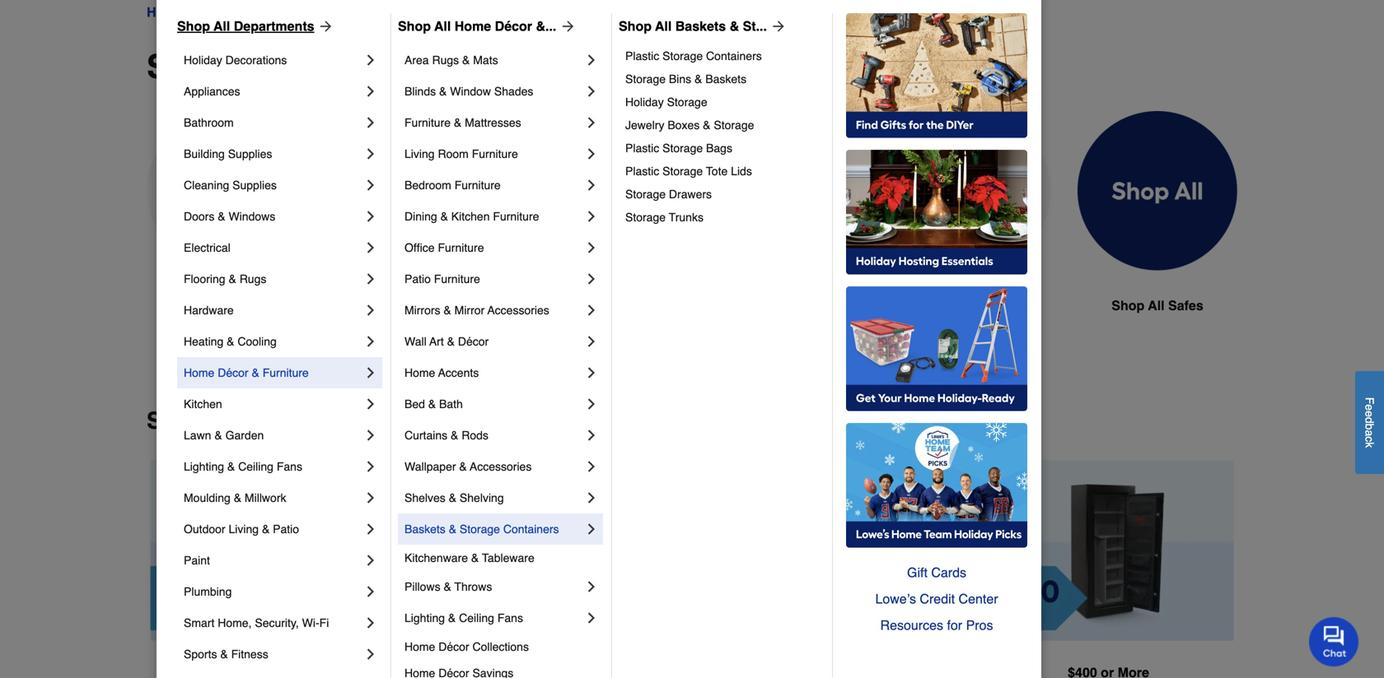 Task type: locate. For each thing, give the bounding box(es) containing it.
curtains
[[405, 429, 448, 442]]

chevron right image for paint
[[363, 553, 379, 569]]

chat invite button image
[[1309, 617, 1360, 668]]

& for mirrors & mirror accessories link
[[444, 304, 451, 317]]

0 vertical spatial accessories
[[488, 304, 549, 317]]

arrow right image
[[556, 18, 576, 35]]

baskets down plastic storage containers link
[[706, 73, 747, 86]]

kitchen down bedroom furniture
[[451, 210, 490, 223]]

chevron right image for plumbing
[[363, 584, 379, 601]]

lowe's
[[875, 592, 916, 607]]

a black sentrysafe fireproof safe. image
[[147, 111, 307, 271]]

hardware link up holiday decorations
[[198, 2, 258, 22]]

lighting up moulding
[[184, 461, 224, 474]]

plastic storage bags link
[[625, 137, 821, 160]]

& inside furniture & mattresses link
[[454, 116, 462, 129]]

& up fireproof safes
[[229, 273, 236, 286]]

chevron right image for cleaning supplies
[[363, 177, 379, 194]]

all inside shop all departments 'link'
[[214, 19, 230, 34]]

hardware link up the cooling
[[184, 295, 363, 326]]

lighting & ceiling fans link up "collections"
[[405, 603, 583, 634]]

by
[[279, 408, 306, 435]]

storage
[[663, 49, 703, 63], [625, 73, 666, 86], [667, 96, 708, 109], [714, 119, 754, 132], [663, 142, 703, 155], [663, 165, 703, 178], [625, 188, 666, 201], [625, 211, 666, 224], [460, 523, 500, 536]]

& inside sports & fitness link
[[220, 648, 228, 662]]

1 vertical spatial lighting & ceiling fans link
[[405, 603, 583, 634]]

0 horizontal spatial kitchen
[[184, 398, 222, 411]]

0 horizontal spatial living
[[229, 523, 259, 536]]

& inside "baskets & storage containers" link
[[449, 523, 457, 536]]

& for moulding & millwork link
[[234, 492, 241, 505]]

get your home holiday-ready. image
[[846, 287, 1028, 412]]

2 arrow right image from the left
[[767, 18, 787, 35]]

& right lawn
[[215, 429, 222, 442]]

& inside moulding & millwork link
[[234, 492, 241, 505]]

rugs down electrical link
[[240, 273, 266, 286]]

& for topmost lighting & ceiling fans link
[[227, 461, 235, 474]]

storage up storage trunks
[[625, 188, 666, 201]]

& right shelves
[[449, 492, 457, 505]]

shop
[[1112, 298, 1145, 314], [147, 408, 204, 435]]

tote
[[706, 165, 728, 178]]

& for sports & fitness link
[[220, 648, 228, 662]]

plastic down jewelry
[[625, 142, 659, 155]]

kitchen up lawn
[[184, 398, 222, 411]]

0 horizontal spatial rugs
[[240, 273, 266, 286]]

c
[[1363, 437, 1377, 443]]

& inside bed & bath link
[[428, 398, 436, 411]]

lighting for the bottommost lighting & ceiling fans link
[[405, 612, 445, 625]]

patio
[[405, 273, 431, 286], [273, 523, 299, 536]]

0 vertical spatial lighting
[[184, 461, 224, 474]]

& for dining & kitchen furniture link on the top of page
[[440, 210, 448, 223]]

1 vertical spatial holiday
[[625, 96, 664, 109]]

décor down heating & cooling
[[218, 367, 249, 380]]

hardware inside 'link'
[[184, 304, 234, 317]]

shop for shop safes by price
[[147, 408, 204, 435]]

1 horizontal spatial shop
[[1112, 298, 1145, 314]]

lids
[[731, 165, 752, 178]]

wi-
[[302, 617, 319, 630]]

kitchenware & tableware
[[405, 552, 535, 565]]

0 vertical spatial shop
[[1112, 298, 1145, 314]]

0 horizontal spatial arrow right image
[[314, 18, 334, 35]]

1 horizontal spatial living
[[405, 147, 435, 161]]

& left the st...
[[730, 19, 739, 34]]

area rugs & mats
[[405, 54, 498, 67]]

chevron right image for flooring & rugs
[[363, 271, 379, 288]]

0 horizontal spatial shop
[[177, 19, 210, 34]]

pillows & throws
[[405, 581, 492, 594]]

& left mirror
[[444, 304, 451, 317]]

kitchen
[[451, 210, 490, 223], [184, 398, 222, 411]]

0 vertical spatial fans
[[277, 461, 302, 474]]

chevron right image for wall art & décor
[[583, 334, 600, 350]]

chevron right image for furniture & mattresses
[[583, 115, 600, 131]]

plastic inside "link"
[[625, 165, 659, 178]]

2 vertical spatial plastic
[[625, 165, 659, 178]]

home décor collections link
[[405, 634, 600, 661]]

0 horizontal spatial shop
[[147, 408, 204, 435]]

f
[[1363, 398, 1377, 405]]

a
[[1363, 430, 1377, 437]]

e up d
[[1363, 405, 1377, 411]]

1 horizontal spatial shop
[[398, 19, 431, 34]]

& for bed & bath link in the bottom left of the page
[[428, 398, 436, 411]]

office furniture link
[[405, 232, 583, 264]]

price
[[312, 408, 369, 435]]

1 vertical spatial ceiling
[[459, 612, 494, 625]]

chevron right image for heating & cooling
[[363, 334, 379, 350]]

e
[[1363, 405, 1377, 411], [1363, 411, 1377, 418]]

& left the cooling
[[227, 335, 234, 349]]

1 horizontal spatial patio
[[405, 273, 431, 286]]

& down the millwork on the left bottom of page
[[262, 523, 270, 536]]

containers up tableware
[[503, 523, 559, 536]]

baskets inside "baskets & storage containers" link
[[405, 523, 446, 536]]

chevron right image for curtains & rods
[[583, 428, 600, 444]]

1 shop from the left
[[177, 19, 210, 34]]

baskets up the "plastic storage containers"
[[675, 19, 726, 34]]

storage inside "link"
[[663, 165, 703, 178]]

hardware
[[198, 5, 258, 20], [184, 304, 234, 317]]

living
[[405, 147, 435, 161], [229, 523, 259, 536]]

fans for topmost lighting & ceiling fans link
[[277, 461, 302, 474]]

plastic for plastic storage bags
[[625, 142, 659, 155]]

& down pillows & throws
[[448, 612, 456, 625]]

2 e from the top
[[1363, 411, 1377, 418]]

plumbing link
[[184, 577, 363, 608]]

shop for shop all baskets & st...
[[619, 19, 652, 34]]

find gifts for the diyer. image
[[846, 13, 1028, 138]]

rods
[[462, 429, 489, 442]]

0 vertical spatial supplies
[[228, 147, 272, 161]]

& down the cooling
[[252, 367, 259, 380]]

& down "shelves & shelving" on the bottom left of the page
[[449, 523, 457, 536]]

containers up storage bins & baskets link
[[706, 49, 762, 63]]

0 horizontal spatial lighting & ceiling fans link
[[184, 452, 363, 483]]

1 vertical spatial lighting & ceiling fans
[[405, 612, 523, 625]]

shop
[[177, 19, 210, 34], [398, 19, 431, 34], [619, 19, 652, 34]]

wallpaper
[[405, 461, 456, 474]]

lighting & ceiling fans link up the millwork on the left bottom of page
[[184, 452, 363, 483]]

fans up "home décor collections" link
[[498, 612, 523, 625]]

supplies up windows
[[232, 179, 277, 192]]

décor
[[495, 19, 532, 34], [458, 335, 489, 349], [218, 367, 249, 380], [439, 641, 469, 654]]

& inside kitchenware & tableware link
[[471, 552, 479, 565]]

arrow right image inside shop all baskets & st... link
[[767, 18, 787, 35]]

heating
[[184, 335, 224, 349]]

shop up holiday decorations
[[177, 19, 210, 34]]

hardware up holiday decorations
[[198, 5, 258, 20]]

& for 'doors & windows' link
[[218, 210, 225, 223]]

lighting down pillows
[[405, 612, 445, 625]]

all inside shop all safes link
[[1148, 298, 1165, 314]]

0 horizontal spatial lighting
[[184, 461, 224, 474]]

wall art & décor link
[[405, 326, 583, 358]]

bedroom
[[405, 179, 451, 192]]

building supplies
[[184, 147, 272, 161]]

chevron right image for appliances
[[363, 83, 379, 100]]

1 vertical spatial rugs
[[240, 273, 266, 286]]

all inside shop all home décor &... link
[[434, 19, 451, 34]]

lighting & ceiling fans for the bottommost lighting & ceiling fans link
[[405, 612, 523, 625]]

all inside shop all baskets & st... link
[[655, 19, 672, 34]]

chevron right image for hardware
[[363, 302, 379, 319]]

plastic storage tote lids link
[[625, 160, 821, 183]]

& up "shelves & shelving" on the bottom left of the page
[[459, 461, 467, 474]]

shop for shop all safes
[[1112, 298, 1145, 314]]

accessories
[[488, 304, 549, 317], [470, 461, 532, 474]]

shop all departments
[[177, 19, 314, 34]]

chevron right image
[[363, 52, 379, 68], [583, 83, 600, 100], [363, 146, 379, 162], [583, 240, 600, 256], [363, 271, 379, 288], [583, 271, 600, 288], [363, 302, 379, 319], [583, 334, 600, 350], [583, 365, 600, 382], [363, 396, 379, 413], [583, 396, 600, 413], [363, 428, 379, 444], [583, 428, 600, 444], [583, 522, 600, 538], [363, 584, 379, 601], [583, 611, 600, 627], [363, 616, 379, 632]]

1 vertical spatial plastic
[[625, 142, 659, 155]]

e up b
[[1363, 411, 1377, 418]]

doors & windows
[[184, 210, 275, 223]]

storage down storage bins & baskets
[[667, 96, 708, 109]]

& inside 'outdoor living & patio' link
[[262, 523, 270, 536]]

1 arrow right image from the left
[[314, 18, 334, 35]]

patio inside patio furniture link
[[405, 273, 431, 286]]

office
[[405, 241, 435, 255]]

0 horizontal spatial lighting & ceiling fans
[[184, 461, 302, 474]]

& inside jewelry boxes & storage link
[[703, 119, 711, 132]]

shop up the area
[[398, 19, 431, 34]]

& left 'rods'
[[451, 429, 458, 442]]

chevron right image for wallpaper & accessories
[[583, 459, 600, 475]]

chevron right image for electrical
[[363, 240, 379, 256]]

home décor & furniture link
[[184, 358, 363, 389]]

dining & kitchen furniture link
[[405, 201, 583, 232]]

& inside curtains & rods link
[[451, 429, 458, 442]]

baskets inside storage bins & baskets link
[[706, 73, 747, 86]]

shelves & shelving link
[[405, 483, 583, 514]]

chevron right image for outdoor living & patio
[[363, 522, 379, 538]]

ceiling up the millwork on the left bottom of page
[[238, 461, 274, 474]]

bed & bath link
[[405, 389, 583, 420]]

1 vertical spatial patio
[[273, 523, 299, 536]]

& inside area rugs & mats link
[[462, 54, 470, 67]]

gift
[[907, 566, 928, 581]]

0 vertical spatial plastic
[[625, 49, 659, 63]]

ceiling up home décor collections
[[459, 612, 494, 625]]

& for shelves & shelving link
[[449, 492, 457, 505]]

0 horizontal spatial containers
[[503, 523, 559, 536]]

holiday up the appliances
[[184, 54, 222, 67]]

1 vertical spatial fans
[[498, 612, 523, 625]]

all for baskets
[[655, 19, 672, 34]]

& up moulding & millwork
[[227, 461, 235, 474]]

home safes
[[561, 298, 637, 314]]

storage drawers
[[625, 188, 712, 201]]

chevron right image for living room furniture
[[583, 146, 600, 162]]

living down moulding & millwork
[[229, 523, 259, 536]]

& inside flooring & rugs link
[[229, 273, 236, 286]]

& for the bottommost lighting & ceiling fans link
[[448, 612, 456, 625]]

décor left &...
[[495, 19, 532, 34]]

& right pillows
[[444, 581, 451, 594]]

holiday up jewelry
[[625, 96, 664, 109]]

1 vertical spatial hardware link
[[184, 295, 363, 326]]

rugs right the area
[[432, 54, 459, 67]]

& up throws
[[471, 552, 479, 565]]

flooring
[[184, 273, 225, 286]]

1 horizontal spatial kitchen
[[451, 210, 490, 223]]

& inside 'doors & windows' link
[[218, 210, 225, 223]]

3 shop from the left
[[619, 19, 652, 34]]

shop all safes link
[[1078, 111, 1238, 356]]

paint
[[184, 555, 210, 568]]

0 horizontal spatial ceiling
[[238, 461, 274, 474]]

chevron right image for bedroom furniture
[[583, 177, 600, 194]]

& right dining
[[440, 210, 448, 223]]

patio up gun safes
[[405, 273, 431, 286]]

1 vertical spatial supplies
[[232, 179, 277, 192]]

lighting & ceiling fans down garden
[[184, 461, 302, 474]]

cleaning supplies link
[[184, 170, 363, 201]]

chevron right image for baskets & storage containers
[[583, 522, 600, 538]]

ceiling for topmost lighting & ceiling fans link
[[238, 461, 274, 474]]

living up bedroom
[[405, 147, 435, 161]]

shop all. image
[[1078, 111, 1238, 272]]

hardware for bottommost hardware 'link'
[[184, 304, 234, 317]]

1 horizontal spatial ceiling
[[459, 612, 494, 625]]

arrow right image right safes 'link'
[[314, 18, 334, 35]]

accessories up the wall art & décor link
[[488, 304, 549, 317]]

2 plastic from the top
[[625, 142, 659, 155]]

shop all baskets & st... link
[[619, 16, 787, 36]]

chevron right image
[[583, 52, 600, 68], [363, 83, 379, 100], [363, 115, 379, 131], [583, 115, 600, 131], [583, 146, 600, 162], [363, 177, 379, 194], [583, 177, 600, 194], [363, 208, 379, 225], [583, 208, 600, 225], [363, 240, 379, 256], [583, 302, 600, 319], [363, 334, 379, 350], [363, 365, 379, 382], [363, 459, 379, 475], [583, 459, 600, 475], [363, 490, 379, 507], [583, 490, 600, 507], [363, 522, 379, 538], [363, 553, 379, 569], [583, 579, 600, 596], [363, 647, 379, 663]]

0 vertical spatial kitchen
[[451, 210, 490, 223]]

plastic up storage bins & baskets
[[625, 49, 659, 63]]

0 horizontal spatial fans
[[277, 461, 302, 474]]

& right boxes on the top of page
[[703, 119, 711, 132]]

plastic storage containers link
[[625, 44, 821, 68]]

1 vertical spatial shop
[[147, 408, 204, 435]]

1 horizontal spatial rugs
[[432, 54, 459, 67]]

1 horizontal spatial arrow right image
[[767, 18, 787, 35]]

$100 to $200. image
[[428, 461, 679, 642]]

chevron right image for shelves & shelving
[[583, 490, 600, 507]]

hardware down flooring
[[184, 304, 234, 317]]

blinds
[[405, 85, 436, 98]]

& right bed
[[428, 398, 436, 411]]

lighting & ceiling fans
[[184, 461, 302, 474], [405, 612, 523, 625]]

1 vertical spatial living
[[229, 523, 259, 536]]

all for home
[[434, 19, 451, 34]]

lowe's home team holiday picks. image
[[846, 424, 1028, 549]]

gift cards
[[907, 566, 967, 581]]

& right blinds
[[439, 85, 447, 98]]

holiday
[[184, 54, 222, 67], [625, 96, 664, 109]]

kitchen link
[[184, 389, 363, 420]]

curtains & rods link
[[405, 420, 583, 452]]

baskets up kitchenware
[[405, 523, 446, 536]]

flooring & rugs link
[[184, 264, 363, 295]]

1 horizontal spatial holiday
[[625, 96, 664, 109]]

supplies up cleaning supplies at the left top of page
[[228, 147, 272, 161]]

2 vertical spatial baskets
[[405, 523, 446, 536]]

plumbing
[[184, 586, 232, 599]]

area
[[405, 54, 429, 67]]

arrow right image inside shop all departments 'link'
[[314, 18, 334, 35]]

home décor collections
[[405, 641, 529, 654]]

& inside heating & cooling link
[[227, 335, 234, 349]]

arrow right image
[[314, 18, 334, 35], [767, 18, 787, 35]]

& inside 'blinds & window shades' link
[[439, 85, 447, 98]]

& inside dining & kitchen furniture link
[[440, 210, 448, 223]]

hardware for topmost hardware 'link'
[[198, 5, 258, 20]]

0 vertical spatial patio
[[405, 273, 431, 286]]

1 horizontal spatial containers
[[706, 49, 762, 63]]

arrow right image for shop all baskets & st...
[[767, 18, 787, 35]]

3 plastic from the top
[[625, 165, 659, 178]]

0 vertical spatial hardware
[[198, 5, 258, 20]]

& inside lawn & garden link
[[215, 429, 222, 442]]

2 shop from the left
[[398, 19, 431, 34]]

0 vertical spatial lighting & ceiling fans
[[184, 461, 302, 474]]

2 horizontal spatial shop
[[619, 19, 652, 34]]

1 horizontal spatial fans
[[498, 612, 523, 625]]

rugs
[[432, 54, 459, 67], [240, 273, 266, 286]]

lawn & garden link
[[184, 420, 363, 452]]

plastic storage tote lids
[[625, 165, 752, 178]]

& right bins
[[695, 73, 702, 86]]

& right sports
[[220, 648, 228, 662]]

& for furniture & mattresses link
[[454, 116, 462, 129]]

1 horizontal spatial lighting
[[405, 612, 445, 625]]

room
[[438, 147, 469, 161]]

arrow right image up plastic storage containers link
[[767, 18, 787, 35]]

chevron right image for bed & bath
[[583, 396, 600, 413]]

& right art
[[447, 335, 455, 349]]

& left mats
[[462, 54, 470, 67]]

& inside the pillows & throws link
[[444, 581, 451, 594]]

décor left "collections"
[[439, 641, 469, 654]]

home for home décor collections
[[405, 641, 435, 654]]

chevron right image for office furniture
[[583, 240, 600, 256]]

0 vertical spatial holiday
[[184, 54, 222, 67]]

jewelry boxes & storage
[[625, 119, 754, 132]]

1 horizontal spatial lighting & ceiling fans
[[405, 612, 523, 625]]

0 vertical spatial baskets
[[675, 19, 726, 34]]

1 vertical spatial hardware
[[184, 304, 234, 317]]

home
[[147, 5, 183, 20], [455, 19, 491, 34], [561, 298, 598, 314], [184, 367, 215, 380], [405, 367, 435, 380], [405, 641, 435, 654]]

& up the living room furniture
[[454, 116, 462, 129]]

chevron right image for home décor & furniture
[[363, 365, 379, 382]]

1 plastic from the top
[[625, 49, 659, 63]]

baskets inside shop all baskets & st... link
[[675, 19, 726, 34]]

1 vertical spatial lighting
[[405, 612, 445, 625]]

a tall black sports afield gun safe. image
[[333, 111, 493, 271]]

1 vertical spatial kitchen
[[184, 398, 222, 411]]

& inside storage bins & baskets link
[[695, 73, 702, 86]]

accessories up shelves & shelving link
[[470, 461, 532, 474]]

chevron right image for doors & windows
[[363, 208, 379, 225]]

building
[[184, 147, 225, 161]]

home safes link
[[519, 111, 679, 356]]

fans down lawn & garden link
[[277, 461, 302, 474]]

shop inside 'link'
[[177, 19, 210, 34]]

baskets & storage containers
[[405, 523, 559, 536]]

mirror
[[455, 304, 485, 317]]

file
[[941, 298, 963, 314]]

blinds & window shades
[[405, 85, 533, 98]]

décor down the 'mirrors & mirror accessories'
[[458, 335, 489, 349]]

holiday storage
[[625, 96, 708, 109]]

& left the millwork on the left bottom of page
[[234, 492, 241, 505]]

all for safes
[[1148, 298, 1165, 314]]

shelves & shelving
[[405, 492, 504, 505]]

0 vertical spatial containers
[[706, 49, 762, 63]]

patio up paint "link"
[[273, 523, 299, 536]]

0 horizontal spatial patio
[[273, 523, 299, 536]]

0 vertical spatial hardware link
[[198, 2, 258, 22]]

1 horizontal spatial lighting & ceiling fans link
[[405, 603, 583, 634]]

& inside mirrors & mirror accessories link
[[444, 304, 451, 317]]

& inside shelves & shelving link
[[449, 492, 457, 505]]

furniture down furniture & mattresses link
[[472, 147, 518, 161]]

shop up the "plastic storage containers"
[[619, 19, 652, 34]]

plastic up storage drawers
[[625, 165, 659, 178]]

jewelry boxes & storage link
[[625, 114, 821, 137]]

1 vertical spatial baskets
[[706, 73, 747, 86]]

storage up kitchenware & tableware
[[460, 523, 500, 536]]

& inside "wallpaper & accessories" link
[[459, 461, 467, 474]]

d
[[1363, 418, 1377, 424]]

home,
[[218, 617, 252, 630]]

gift cards link
[[846, 560, 1028, 587]]

holiday hosting essentials. image
[[846, 150, 1028, 275]]

home accents
[[405, 367, 479, 380]]

storage down plastic storage bags
[[663, 165, 703, 178]]

lighting & ceiling fans up home décor collections
[[405, 612, 523, 625]]

0 horizontal spatial holiday
[[184, 54, 222, 67]]

drawers
[[669, 188, 712, 201]]

0 vertical spatial rugs
[[432, 54, 459, 67]]

dining & kitchen furniture
[[405, 210, 539, 223]]

& right doors
[[218, 210, 225, 223]]

pros
[[966, 618, 993, 634]]

fans for the bottommost lighting & ceiling fans link
[[498, 612, 523, 625]]

shelving
[[460, 492, 504, 505]]

0 vertical spatial ceiling
[[238, 461, 274, 474]]



Task type: vqa. For each thing, say whether or not it's contained in the screenshot.
account
no



Task type: describe. For each thing, give the bounding box(es) containing it.
chevron right image for bathroom
[[363, 115, 379, 131]]

shop all home décor &...
[[398, 19, 556, 34]]

furniture & mattresses
[[405, 116, 521, 129]]

center
[[959, 592, 998, 607]]

a black sentrysafe file safe with a key in the lock and the lid ajar. image
[[892, 111, 1051, 271]]

kitchenware & tableware link
[[405, 545, 600, 572]]

jewelry
[[625, 119, 665, 132]]

chevron right image for building supplies
[[363, 146, 379, 162]]

mattresses
[[465, 116, 521, 129]]

home accents link
[[405, 358, 583, 389]]

chevron right image for mirrors & mirror accessories
[[583, 302, 600, 319]]

& for 'blinds & window shades' link
[[439, 85, 447, 98]]

0 vertical spatial lighting & ceiling fans link
[[184, 452, 363, 483]]

fireproof safes
[[178, 298, 275, 314]]

collections
[[473, 641, 529, 654]]

holiday for holiday decorations
[[184, 54, 222, 67]]

doors & windows link
[[184, 201, 363, 232]]

fireproof safes link
[[147, 111, 307, 356]]

plastic for plastic storage tote lids
[[625, 165, 659, 178]]

1 e from the top
[[1363, 405, 1377, 411]]

furniture down blinds
[[405, 116, 451, 129]]

kitchenware
[[405, 552, 468, 565]]

k
[[1363, 443, 1377, 448]]

shelves
[[405, 492, 446, 505]]

sports & fitness link
[[184, 639, 363, 671]]

home for home décor & furniture
[[184, 367, 215, 380]]

chevron right image for lighting & ceiling fans
[[583, 611, 600, 627]]

chevron right image for patio furniture
[[583, 271, 600, 288]]

building supplies link
[[184, 138, 363, 170]]

credit
[[920, 592, 955, 607]]

& for lawn & garden link
[[215, 429, 222, 442]]

storage up plastic storage bags link
[[714, 119, 754, 132]]

furniture up kitchen link
[[263, 367, 309, 380]]

appliances link
[[184, 76, 363, 107]]

$99 or less. image
[[150, 461, 401, 642]]

furniture down dining & kitchen furniture
[[438, 241, 484, 255]]

chevron right image for lighting & ceiling fans
[[363, 459, 379, 475]]

0 vertical spatial living
[[405, 147, 435, 161]]

plastic for plastic storage containers
[[625, 49, 659, 63]]

chevron right image for pillows & throws
[[583, 579, 600, 596]]

bathroom link
[[184, 107, 363, 138]]

chevron right image for lawn & garden
[[363, 428, 379, 444]]

resources for pros link
[[846, 613, 1028, 639]]

storage down boxes on the top of page
[[663, 142, 703, 155]]

$200 to $400. image
[[705, 461, 957, 642]]

lawn
[[184, 429, 211, 442]]

mirrors & mirror accessories
[[405, 304, 549, 317]]

throws
[[454, 581, 492, 594]]

wallpaper & accessories link
[[405, 452, 583, 483]]

chevron right image for sports & fitness
[[363, 647, 379, 663]]

& for flooring & rugs link
[[229, 273, 236, 286]]

holiday storage link
[[625, 91, 821, 114]]

patio furniture link
[[405, 264, 583, 295]]

art
[[429, 335, 444, 349]]

& for curtains & rods link
[[451, 429, 458, 442]]

&...
[[536, 19, 556, 34]]

chevron right image for home accents
[[583, 365, 600, 382]]

cards
[[931, 566, 967, 581]]

lighting & ceiling fans for topmost lighting & ceiling fans link
[[184, 461, 302, 474]]

storage trunks
[[625, 211, 704, 224]]

shades
[[494, 85, 533, 98]]

heating & cooling link
[[184, 326, 363, 358]]

fireproof
[[178, 298, 236, 314]]

f e e d b a c k button
[[1355, 371, 1384, 474]]

office furniture
[[405, 241, 484, 255]]

shop for shop all departments
[[177, 19, 210, 34]]

security,
[[255, 617, 299, 630]]

home for home accents
[[405, 367, 435, 380]]

bathroom
[[184, 116, 234, 129]]

storage down storage drawers
[[625, 211, 666, 224]]

b
[[1363, 424, 1377, 430]]

mats
[[473, 54, 498, 67]]

gun safes
[[380, 298, 445, 314]]

1 vertical spatial accessories
[[470, 461, 532, 474]]

storage up holiday storage
[[625, 73, 666, 86]]

& for "wallpaper & accessories" link
[[459, 461, 467, 474]]

resources for pros
[[880, 618, 993, 634]]

dining
[[405, 210, 437, 223]]

lowe's credit center link
[[846, 587, 1028, 613]]

bed
[[405, 398, 425, 411]]

storage up bins
[[663, 49, 703, 63]]

supplies for cleaning supplies
[[232, 179, 277, 192]]

pillows & throws link
[[405, 572, 583, 603]]

furniture up dining & kitchen furniture
[[455, 179, 501, 192]]

fi
[[319, 617, 329, 630]]

living room furniture link
[[405, 138, 583, 170]]

holiday for holiday storage
[[625, 96, 664, 109]]

millwork
[[245, 492, 286, 505]]

shop safes by price
[[147, 408, 369, 435]]

area rugs & mats link
[[405, 44, 583, 76]]

moulding & millwork link
[[184, 483, 363, 514]]

mirrors
[[405, 304, 440, 317]]

arrow right image for shop all departments
[[314, 18, 334, 35]]

chevron right image for smart home, security, wi-fi
[[363, 616, 379, 632]]

& for the pillows & throws link
[[444, 581, 451, 594]]

& for heating & cooling link
[[227, 335, 234, 349]]

ceiling for the bottommost lighting & ceiling fans link
[[459, 612, 494, 625]]

heating & cooling
[[184, 335, 277, 349]]

storage bins & baskets link
[[625, 68, 821, 91]]

window
[[450, 85, 491, 98]]

patio inside 'outdoor living & patio' link
[[273, 523, 299, 536]]

$400 or more. image
[[983, 461, 1234, 642]]

& for kitchenware & tableware link
[[471, 552, 479, 565]]

chevron right image for holiday decorations
[[363, 52, 379, 68]]

holiday decorations link
[[184, 44, 363, 76]]

& inside the wall art & décor link
[[447, 335, 455, 349]]

f e e d b a c k
[[1363, 398, 1377, 448]]

chevron right image for kitchen
[[363, 396, 379, 413]]

furniture up mirror
[[434, 273, 480, 286]]

electrical
[[184, 241, 231, 255]]

chevron right image for area rugs & mats
[[583, 52, 600, 68]]

bins
[[669, 73, 691, 86]]

chevron right image for moulding & millwork
[[363, 490, 379, 507]]

shop all departments link
[[177, 16, 334, 36]]

gun
[[380, 298, 407, 314]]

lighting for topmost lighting & ceiling fans link
[[184, 461, 224, 474]]

chevron right image for dining & kitchen furniture
[[583, 208, 600, 225]]

baskets & storage containers link
[[405, 514, 583, 545]]

bath
[[439, 398, 463, 411]]

chevron right image for blinds & window shades
[[583, 83, 600, 100]]

st...
[[743, 19, 767, 34]]

shop all home décor &... link
[[398, 16, 576, 36]]

& for "baskets & storage containers" link in the left of the page
[[449, 523, 457, 536]]

plastic storage bags
[[625, 142, 733, 155]]

home for home
[[147, 5, 183, 20]]

bedroom furniture
[[405, 179, 501, 192]]

storage bins & baskets
[[625, 73, 747, 86]]

shop for shop all home décor &...
[[398, 19, 431, 34]]

outdoor
[[184, 523, 225, 536]]

supplies for building supplies
[[228, 147, 272, 161]]

& inside home décor & furniture link
[[252, 367, 259, 380]]

furniture down bedroom furniture link
[[493, 210, 539, 223]]

& inside shop all baskets & st... link
[[730, 19, 739, 34]]

holiday decorations
[[184, 54, 287, 67]]

a black sentrysafe home safe with the door ajar. image
[[519, 111, 679, 271]]

all for departments
[[214, 19, 230, 34]]

home for home safes
[[561, 298, 598, 314]]

a black honeywell chest safe with the top open. image
[[705, 111, 865, 271]]

moulding & millwork
[[184, 492, 286, 505]]

tableware
[[482, 552, 535, 565]]

1 vertical spatial containers
[[503, 523, 559, 536]]



